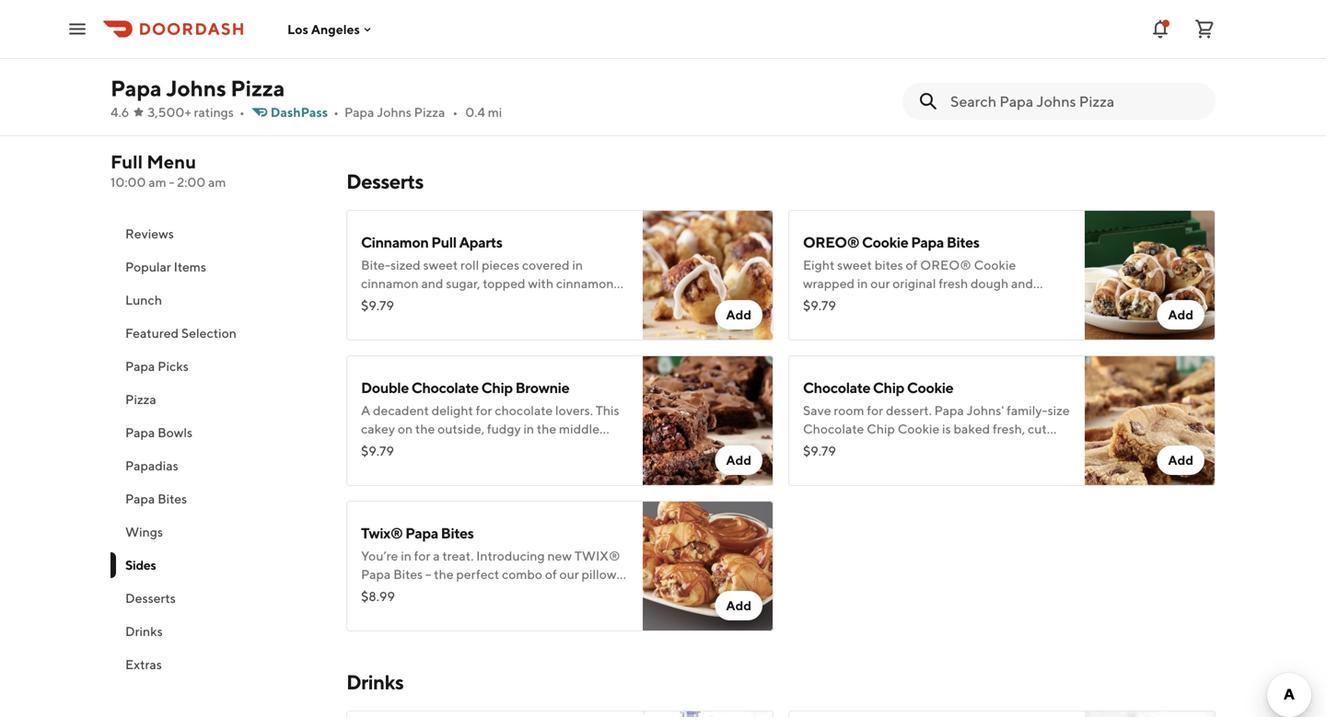 Task type: vqa. For each thing, say whether or not it's contained in the screenshot.
the right Add item to cart image
no



Task type: describe. For each thing, give the bounding box(es) containing it.
on
[[1001, 313, 1016, 328]]

menu
[[147, 151, 196, 173]]

icing. inside cinnamon pull aparts bite-sized sweet roll pieces covered in cinnamon and sugar, topped with cinnamon crumbles then baked to a gooey goodness and drizzled with sweet cream cheese icing.
[[583, 313, 614, 328]]

popular items button
[[111, 251, 324, 284]]

1 horizontal spatial sweet
[[463, 313, 498, 328]]

pizza button
[[111, 383, 324, 416]]

dashpass
[[271, 105, 328, 120]]

Item Search search field
[[951, 91, 1201, 111]]

crumbles
[[361, 294, 415, 310]]

johns for papa johns pizza
[[166, 75, 226, 101]]

$9.79 for chocolate chip cookie
[[803, 444, 836, 459]]

papa up 4.6
[[111, 75, 162, 101]]

dough
[[971, 276, 1009, 291]]

add button for cookie
[[1158, 446, 1205, 475]]

2 cinnamon from the left
[[556, 276, 614, 291]]

add button for papa
[[1158, 300, 1205, 330]]

pizza for papa johns pizza • 0.4 mi
[[414, 105, 445, 120]]

mug root beer image
[[1085, 711, 1216, 718]]

icing
[[886, 313, 915, 328]]

extras button
[[111, 649, 324, 682]]

sweet for cookie
[[838, 258, 872, 273]]

mi
[[488, 105, 502, 120]]

papadias button
[[111, 450, 324, 483]]

slices
[[839, 440, 871, 455]]

bites
[[875, 258, 904, 273]]

desserts button
[[111, 582, 324, 615]]

cinnamon pull aparts image
[[643, 210, 774, 341]]

sized
[[391, 258, 421, 273]]

twix® papa bites image
[[643, 501, 774, 632]]

served inside chocolate chip cookie save room for dessert. papa johns' family-size chocolate chip cookie is baked fresh, cut into 8 slices and served warm.
[[898, 440, 938, 455]]

for
[[867, 403, 884, 418]]

and up then
[[421, 276, 444, 291]]

featured selection
[[125, 326, 237, 341]]

baked inside chocolate chip cookie save room for dessert. papa johns' family-size chocolate chip cookie is baked fresh, cut into 8 slices and served warm.
[[954, 421, 991, 437]]

jalapeño
[[361, 23, 420, 41]]

papa johns pizza
[[111, 75, 285, 101]]

of
[[906, 258, 918, 273]]

cream inside oreo® cookie papa bites eight sweet bites of oreo® cookie wrapped in our original fresh dough and drizzled in icing. baked fresh and served with cream cheese icing dipping sauce on the side.
[[803, 313, 840, 328]]

dipping
[[917, 313, 962, 328]]

twix® papa bites
[[361, 525, 474, 542]]

papa right dashpass •
[[345, 105, 374, 120]]

1 am from the left
[[149, 175, 166, 190]]

papa right 'twix®'
[[406, 525, 438, 542]]

chocolate chip cookie image
[[1085, 356, 1216, 486]]

los
[[287, 21, 309, 37]]

cinnamon pull aparts bite-sized sweet roll pieces covered in cinnamon and sugar, topped with cinnamon crumbles then baked to a gooey goodness and drizzled with sweet cream cheese icing.
[[361, 234, 614, 328]]

extras
[[125, 657, 162, 673]]

pull
[[431, 234, 457, 251]]

reviews
[[125, 226, 174, 241]]

chocolate chip cookie save room for dessert. papa johns' family-size chocolate chip cookie is baked fresh, cut into 8 slices and served warm.
[[803, 379, 1070, 455]]

pizza inside button
[[125, 392, 156, 407]]

warm.
[[940, 440, 975, 455]]

wrapped
[[803, 276, 855, 291]]

featured
[[125, 326, 179, 341]]

$9.79 for cinnamon pull aparts
[[361, 298, 394, 313]]

johns'
[[967, 403, 1005, 418]]

chocolate right double
[[412, 379, 479, 397]]

chocolate up '8'
[[803, 421, 864, 437]]

lunch button
[[111, 284, 324, 317]]

1 • from the left
[[239, 105, 245, 120]]

our
[[871, 276, 890, 291]]

4.6
[[111, 105, 129, 120]]

johns for papa johns pizza • 0.4 mi
[[377, 105, 412, 120]]

1 vertical spatial in
[[858, 276, 868, 291]]

papa johns pizza • 0.4 mi
[[345, 105, 502, 120]]

ratings
[[194, 105, 234, 120]]

papa bites
[[125, 492, 187, 507]]

papa picks button
[[111, 350, 324, 383]]

selection
[[181, 326, 237, 341]]

angeles
[[311, 21, 360, 37]]

lunch
[[125, 293, 162, 308]]

0 vertical spatial with
[[528, 276, 554, 291]]

and up sauce
[[971, 294, 993, 310]]

2:00
[[177, 175, 206, 190]]

add for papa
[[1169, 307, 1194, 322]]

featured selection button
[[111, 317, 324, 350]]

cookie up the bites
[[862, 234, 909, 251]]

chocolate up room at bottom
[[803, 379, 871, 397]]

drinks inside button
[[125, 624, 163, 639]]

1 cinnamon from the left
[[361, 276, 419, 291]]

twix®
[[361, 525, 403, 542]]

to
[[487, 294, 499, 310]]

served inside oreo® cookie papa bites eight sweet bites of oreo® cookie wrapped in our original fresh dough and drizzled in icing. baked fresh and served with cream cheese icing dipping sauce on the side.
[[996, 294, 1035, 310]]

cheese inside oreo® cookie papa bites eight sweet bites of oreo® cookie wrapped in our original fresh dough and drizzled in icing. baked fresh and served with cream cheese icing dipping sauce on the side.
[[842, 313, 884, 328]]

dessert.
[[886, 403, 932, 418]]

cut
[[1028, 421, 1047, 437]]

papa picks
[[125, 359, 189, 374]]

bites inside oreo® cookie papa bites eight sweet bites of oreo® cookie wrapped in our original fresh dough and drizzled in icing. baked fresh and served with cream cheese icing dipping sauce on the side.
[[947, 234, 980, 251]]

bites inside button
[[158, 492, 187, 507]]

pizza for papa johns pizza
[[231, 75, 285, 101]]

cheese inside cinnamon pull aparts bite-sized sweet roll pieces covered in cinnamon and sugar, topped with cinnamon crumbles then baked to a gooey goodness and drizzled with sweet cream cheese icing.
[[539, 313, 581, 328]]

add button for aparts
[[715, 300, 763, 330]]

size
[[1048, 403, 1070, 418]]

papa inside oreo® cookie papa bites eight sweet bites of oreo® cookie wrapped in our original fresh dough and drizzled in icing. baked fresh and served with cream cheese icing dipping sauce on the side.
[[911, 234, 944, 251]]

baked
[[899, 294, 937, 310]]

papa bites button
[[111, 483, 324, 516]]

sides
[[125, 558, 156, 573]]

double
[[361, 379, 409, 397]]

-
[[169, 175, 175, 190]]

cookie up dessert.
[[907, 379, 954, 397]]

papa left picks
[[125, 359, 155, 374]]

add for cookie
[[1169, 453, 1194, 468]]

aparts
[[459, 234, 503, 251]]

covered
[[522, 258, 570, 273]]

los angeles
[[287, 21, 360, 37]]

and right dough
[[1012, 276, 1034, 291]]

popular
[[125, 259, 171, 275]]

cookie down dessert.
[[898, 421, 940, 437]]

and down crumbles
[[361, 313, 383, 328]]

picks
[[158, 359, 189, 374]]

reviews button
[[111, 217, 324, 251]]

gooey
[[511, 294, 547, 310]]

papa left bowls
[[125, 425, 155, 440]]

popular items
[[125, 259, 206, 275]]

cinnamon
[[361, 234, 429, 251]]

oreo® cookie papa bites eight sweet bites of oreo® cookie wrapped in our original fresh dough and drizzled in icing. baked fresh and served with cream cheese icing dipping sauce on the side.
[[803, 234, 1068, 328]]

full
[[111, 151, 143, 173]]

items
[[174, 259, 206, 275]]

room
[[834, 403, 865, 418]]



Task type: locate. For each thing, give the bounding box(es) containing it.
$9.79 down bite-
[[361, 298, 394, 313]]

• left 0.4
[[453, 105, 458, 120]]

0 horizontal spatial desserts
[[125, 591, 176, 606]]

0 horizontal spatial •
[[239, 105, 245, 120]]

johns down jalapeño
[[377, 105, 412, 120]]

0 horizontal spatial drizzled
[[386, 313, 432, 328]]

0 horizontal spatial cream
[[500, 313, 537, 328]]

1 horizontal spatial am
[[208, 175, 226, 190]]

2 vertical spatial with
[[435, 313, 460, 328]]

3,500+
[[148, 105, 191, 120]]

papadias
[[125, 458, 179, 474]]

1 vertical spatial oreo®
[[921, 258, 972, 273]]

1 vertical spatial icing.
[[583, 313, 614, 328]]

baked down sugar,
[[447, 294, 484, 310]]

sugar,
[[446, 276, 480, 291]]

drinks up "extras"
[[125, 624, 163, 639]]

icing. down goodness
[[583, 313, 614, 328]]

8
[[829, 440, 837, 455]]

johns up 3,500+ ratings • at the top of the page
[[166, 75, 226, 101]]

is
[[943, 421, 951, 437]]

2 horizontal spatial sweet
[[838, 258, 872, 273]]

fresh
[[939, 276, 968, 291], [939, 294, 969, 310]]

drizzled inside cinnamon pull aparts bite-sized sweet roll pieces covered in cinnamon and sugar, topped with cinnamon crumbles then baked to a gooey goodness and drizzled with sweet cream cheese icing.
[[386, 313, 432, 328]]

1 horizontal spatial johns
[[377, 105, 412, 120]]

los angeles button
[[287, 21, 375, 37]]

0 horizontal spatial cinnamon
[[361, 276, 419, 291]]

chip
[[482, 379, 513, 397], [873, 379, 905, 397], [867, 421, 895, 437]]

baked down the johns'
[[954, 421, 991, 437]]

0 vertical spatial icing.
[[866, 294, 897, 310]]

save
[[803, 403, 832, 418]]

2 vertical spatial in
[[852, 294, 863, 310]]

cookie up dough
[[974, 258, 1016, 273]]

1 horizontal spatial icing.
[[866, 294, 897, 310]]

sweet for pull
[[423, 258, 458, 273]]

served up on
[[996, 294, 1035, 310]]

and right slices at right bottom
[[873, 440, 896, 455]]

served down dessert.
[[898, 440, 938, 455]]

a
[[501, 294, 508, 310]]

cream down wrapped
[[803, 313, 840, 328]]

papa
[[423, 23, 456, 41], [111, 75, 162, 101], [345, 105, 374, 120], [911, 234, 944, 251], [125, 359, 155, 374], [935, 403, 964, 418], [125, 425, 155, 440], [125, 492, 155, 507], [406, 525, 438, 542]]

full menu 10:00 am - 2:00 am
[[111, 151, 226, 190]]

served
[[996, 294, 1035, 310], [898, 440, 938, 455]]

bites right 'twix®'
[[441, 525, 474, 542]]

cream down gooey
[[500, 313, 537, 328]]

0 vertical spatial pizza
[[231, 75, 285, 101]]

2 cream from the left
[[803, 313, 840, 328]]

0 horizontal spatial cheese
[[539, 313, 581, 328]]

0 vertical spatial johns
[[166, 75, 226, 101]]

fresh up dipping
[[939, 294, 969, 310]]

0 vertical spatial drizzled
[[803, 294, 850, 310]]

eight
[[803, 258, 835, 273]]

1 horizontal spatial pizza
[[231, 75, 285, 101]]

cheese down goodness
[[539, 313, 581, 328]]

the
[[1018, 313, 1038, 328]]

$9.79 down wrapped
[[803, 298, 836, 313]]

1 cream from the left
[[500, 313, 537, 328]]

topped
[[483, 276, 526, 291]]

1 horizontal spatial drizzled
[[803, 294, 850, 310]]

open menu image
[[66, 18, 88, 40]]

with down covered
[[528, 276, 554, 291]]

pepsi image
[[643, 711, 774, 718]]

am
[[149, 175, 166, 190], [208, 175, 226, 190]]

2 cheese from the left
[[842, 313, 884, 328]]

$9.79 left slices at right bottom
[[803, 444, 836, 459]]

1 horizontal spatial cinnamon
[[556, 276, 614, 291]]

drizzled down crumbles
[[386, 313, 432, 328]]

1 vertical spatial drinks
[[346, 671, 404, 695]]

0.4
[[465, 105, 485, 120]]

then
[[418, 294, 445, 310]]

0 horizontal spatial oreo®
[[803, 234, 860, 251]]

0 vertical spatial in
[[572, 258, 583, 273]]

johns
[[166, 75, 226, 101], [377, 105, 412, 120]]

0 horizontal spatial drinks
[[125, 624, 163, 639]]

cinnamon up crumbles
[[361, 276, 419, 291]]

chip down for
[[867, 421, 895, 437]]

into
[[803, 440, 826, 455]]

$9.79 for oreo® cookie papa bites
[[803, 298, 836, 313]]

1 fresh from the top
[[939, 276, 968, 291]]

icing. down our
[[866, 294, 897, 310]]

$9.79 for double chocolate chip brownie
[[361, 444, 394, 459]]

drizzled inside oreo® cookie papa bites eight sweet bites of oreo® cookie wrapped in our original fresh dough and drizzled in icing. baked fresh and served with cream cheese icing dipping sauce on the side.
[[803, 294, 850, 310]]

1 horizontal spatial baked
[[954, 421, 991, 437]]

1 vertical spatial with
[[1038, 294, 1064, 310]]

2 fresh from the top
[[939, 294, 969, 310]]

•
[[239, 105, 245, 120], [334, 105, 339, 120], [453, 105, 458, 120]]

1 horizontal spatial desserts
[[346, 170, 424, 193]]

bites up dough
[[947, 234, 980, 251]]

3,500+ ratings •
[[148, 105, 245, 120]]

wings button
[[111, 516, 324, 549]]

add for aparts
[[726, 307, 752, 322]]

0 vertical spatial desserts
[[346, 170, 424, 193]]

desserts inside desserts "button"
[[125, 591, 176, 606]]

0 horizontal spatial icing.
[[583, 313, 614, 328]]

side.
[[1041, 313, 1068, 328]]

double chocolate chip brownie
[[361, 379, 570, 397]]

0 vertical spatial fresh
[[939, 276, 968, 291]]

sauce
[[964, 313, 998, 328]]

1 horizontal spatial drinks
[[346, 671, 404, 695]]

wings
[[125, 525, 163, 540]]

notification bell image
[[1150, 18, 1172, 40]]

0 horizontal spatial baked
[[447, 294, 484, 310]]

cream
[[500, 313, 537, 328], [803, 313, 840, 328]]

papa bowls
[[125, 425, 193, 440]]

2 horizontal spatial pizza
[[414, 105, 445, 120]]

pizza down papa picks
[[125, 392, 156, 407]]

drizzled down wrapped
[[803, 294, 850, 310]]

drinks button
[[111, 615, 324, 649]]

dashpass •
[[271, 105, 339, 120]]

jalapeño papa bites
[[361, 23, 491, 41]]

0 horizontal spatial sweet
[[423, 258, 458, 273]]

sweet inside oreo® cookie papa bites eight sweet bites of oreo® cookie wrapped in our original fresh dough and drizzled in icing. baked fresh and served with cream cheese icing dipping sauce on the side.
[[838, 258, 872, 273]]

fresh left dough
[[939, 276, 968, 291]]

cinnamon up goodness
[[556, 276, 614, 291]]

1 horizontal spatial •
[[334, 105, 339, 120]]

2 am from the left
[[208, 175, 226, 190]]

1 vertical spatial served
[[898, 440, 938, 455]]

papa up is
[[935, 403, 964, 418]]

0 vertical spatial served
[[996, 294, 1035, 310]]

oreo® cookie papa bites image
[[1085, 210, 1216, 341]]

0 vertical spatial oreo®
[[803, 234, 860, 251]]

am right 2:00
[[208, 175, 226, 190]]

desserts up cinnamon
[[346, 170, 424, 193]]

cinnamon
[[361, 276, 419, 291], [556, 276, 614, 291]]

oreo®
[[803, 234, 860, 251], [921, 258, 972, 273]]

bites down papadias
[[158, 492, 187, 507]]

sweet down to
[[463, 313, 498, 328]]

0 horizontal spatial with
[[435, 313, 460, 328]]

0 horizontal spatial pizza
[[125, 392, 156, 407]]

fresh,
[[993, 421, 1026, 437]]

0 horizontal spatial johns
[[166, 75, 226, 101]]

1 horizontal spatial with
[[528, 276, 554, 291]]

cheese left icing
[[842, 313, 884, 328]]

2 vertical spatial pizza
[[125, 392, 156, 407]]

pizza left 0.4
[[414, 105, 445, 120]]

2 horizontal spatial with
[[1038, 294, 1064, 310]]

papa right jalapeño
[[423, 23, 456, 41]]

10:00
[[111, 175, 146, 190]]

1 vertical spatial baked
[[954, 421, 991, 437]]

cookie
[[862, 234, 909, 251], [974, 258, 1016, 273], [907, 379, 954, 397], [898, 421, 940, 437]]

bites up 0.4
[[458, 23, 491, 41]]

desserts
[[346, 170, 424, 193], [125, 591, 176, 606]]

1 horizontal spatial served
[[996, 294, 1035, 310]]

0 items, open order cart image
[[1194, 18, 1216, 40]]

oreo® right of
[[921, 258, 972, 273]]

sweet up our
[[838, 258, 872, 273]]

oreo® up eight at top right
[[803, 234, 860, 251]]

roll
[[461, 258, 479, 273]]

papa inside chocolate chip cookie save room for dessert. papa johns' family-size chocolate chip cookie is baked fresh, cut into 8 slices and served warm.
[[935, 403, 964, 418]]

add button
[[715, 300, 763, 330], [1158, 300, 1205, 330], [715, 446, 763, 475], [1158, 446, 1205, 475], [715, 591, 763, 621]]

in down wrapped
[[852, 294, 863, 310]]

3 • from the left
[[453, 105, 458, 120]]

jalapeño papa bites image
[[643, 0, 774, 131]]

1 horizontal spatial cream
[[803, 313, 840, 328]]

bite-
[[361, 258, 391, 273]]

with up side.
[[1038, 294, 1064, 310]]

1 vertical spatial drizzled
[[386, 313, 432, 328]]

with inside oreo® cookie papa bites eight sweet bites of oreo® cookie wrapped in our original fresh dough and drizzled in icing. baked fresh and served with cream cheese icing dipping sauce on the side.
[[1038, 294, 1064, 310]]

and inside chocolate chip cookie save room for dessert. papa johns' family-size chocolate chip cookie is baked fresh, cut into 8 slices and served warm.
[[873, 440, 896, 455]]

1 vertical spatial desserts
[[125, 591, 176, 606]]

chocolate
[[412, 379, 479, 397], [803, 379, 871, 397], [803, 421, 864, 437]]

0 vertical spatial drinks
[[125, 624, 163, 639]]

1 vertical spatial johns
[[377, 105, 412, 120]]

1 horizontal spatial oreo®
[[921, 258, 972, 273]]

2 • from the left
[[334, 105, 339, 120]]

• right ratings
[[239, 105, 245, 120]]

family-
[[1007, 403, 1048, 418]]

1 cheese from the left
[[539, 313, 581, 328]]

papa up the wings
[[125, 492, 155, 507]]

sweet down pull
[[423, 258, 458, 273]]

icing. inside oreo® cookie papa bites eight sweet bites of oreo® cookie wrapped in our original fresh dough and drizzled in icing. baked fresh and served with cream cheese icing dipping sauce on the side.
[[866, 294, 897, 310]]

baked inside cinnamon pull aparts bite-sized sweet roll pieces covered in cinnamon and sugar, topped with cinnamon crumbles then baked to a gooey goodness and drizzled with sweet cream cheese icing.
[[447, 294, 484, 310]]

desserts down sides
[[125, 591, 176, 606]]

chip up for
[[873, 379, 905, 397]]

original
[[893, 276, 937, 291]]

$9.79
[[361, 298, 394, 313], [803, 298, 836, 313], [361, 444, 394, 459], [803, 444, 836, 459]]

am left '-'
[[149, 175, 166, 190]]

$9.79 down double
[[361, 444, 394, 459]]

papa bowls button
[[111, 416, 324, 450]]

drinks down the $8.99
[[346, 671, 404, 695]]

papa up of
[[911, 234, 944, 251]]

double chocolate chip brownie image
[[643, 356, 774, 486]]

in left our
[[858, 276, 868, 291]]

in right covered
[[572, 258, 583, 273]]

cream inside cinnamon pull aparts bite-sized sweet roll pieces covered in cinnamon and sugar, topped with cinnamon crumbles then baked to a gooey goodness and drizzled with sweet cream cheese icing.
[[500, 313, 537, 328]]

1 vertical spatial fresh
[[939, 294, 969, 310]]

• right dashpass
[[334, 105, 339, 120]]

2 horizontal spatial •
[[453, 105, 458, 120]]

cheese
[[539, 313, 581, 328], [842, 313, 884, 328]]

brownie
[[516, 379, 570, 397]]

baked
[[447, 294, 484, 310], [954, 421, 991, 437]]

in
[[572, 258, 583, 273], [858, 276, 868, 291], [852, 294, 863, 310]]

0 vertical spatial baked
[[447, 294, 484, 310]]

1 vertical spatial pizza
[[414, 105, 445, 120]]

pizza up dashpass
[[231, 75, 285, 101]]

drinks
[[125, 624, 163, 639], [346, 671, 404, 695]]

with down then
[[435, 313, 460, 328]]

chip left brownie
[[482, 379, 513, 397]]

1 horizontal spatial cheese
[[842, 313, 884, 328]]

goodness
[[549, 294, 606, 310]]

$8.99
[[361, 589, 395, 604]]

0 horizontal spatial am
[[149, 175, 166, 190]]

0 horizontal spatial served
[[898, 440, 938, 455]]

bowls
[[158, 425, 193, 440]]

in inside cinnamon pull aparts bite-sized sweet roll pieces covered in cinnamon and sugar, topped with cinnamon crumbles then baked to a gooey goodness and drizzled with sweet cream cheese icing.
[[572, 258, 583, 273]]



